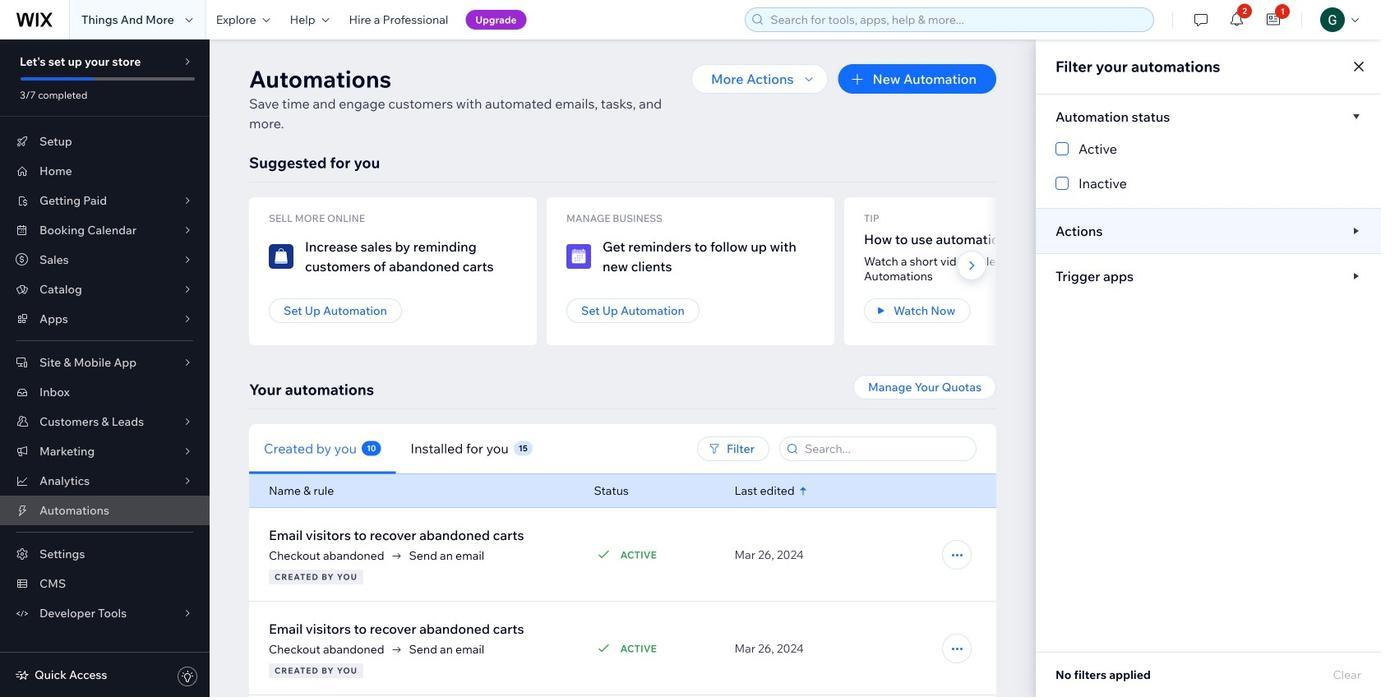 Task type: locate. For each thing, give the bounding box(es) containing it.
list
[[249, 197, 1382, 345]]

tab list
[[249, 424, 634, 474]]

sidebar element
[[0, 39, 210, 698]]

None checkbox
[[1056, 139, 1362, 159], [1056, 174, 1362, 193], [1056, 139, 1362, 159], [1056, 174, 1362, 193]]

category image
[[269, 244, 294, 269]]

category image
[[567, 244, 591, 269]]



Task type: vqa. For each thing, say whether or not it's contained in the screenshot.
the Site & App
no



Task type: describe. For each thing, give the bounding box(es) containing it.
Search for tools, apps, help & more... field
[[766, 8, 1149, 31]]

Search... field
[[800, 438, 971, 461]]



